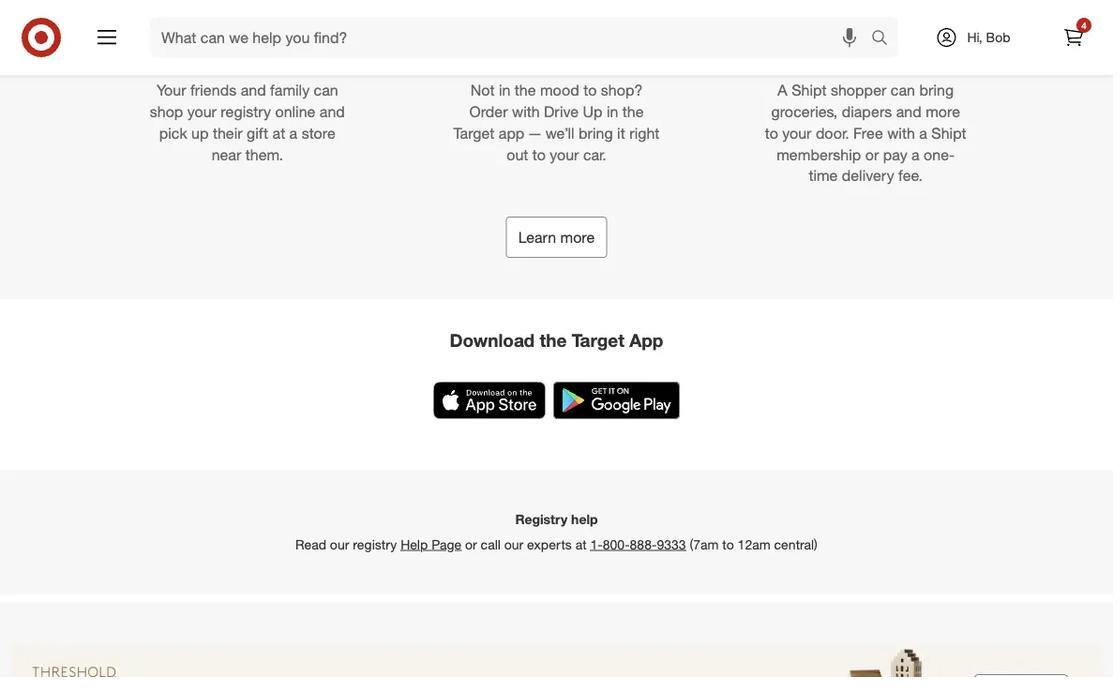 Task type: describe. For each thing, give the bounding box(es) containing it.
and inside a shipt shopper can bring groceries, diapers and more to your door. free with a shipt membership or pay a one- time delivery fee.
[[897, 102, 922, 121]]

with inside not in the mood to shop? order with drive up in the target app — we'll bring it right out to your car.
[[512, 102, 540, 121]]

shop?
[[601, 81, 643, 99]]

more inside a shipt shopper can bring groceries, diapers and more to your door. free with a shipt membership or pay a one- time delivery fee.
[[926, 102, 961, 121]]

gift
[[247, 124, 268, 142]]

car.
[[583, 145, 607, 164]]

shopper
[[831, 81, 887, 99]]

hi, bob
[[968, 29, 1011, 45]]

4
[[1082, 19, 1087, 31]]

read
[[296, 536, 326, 552]]

or inside "registry help read our registry help page or call our experts at 1-800-888-9333 (7am to 12am central)"
[[465, 536, 477, 552]]

12am
[[738, 536, 771, 552]]

at inside "registry help read our registry help page or call our experts at 1-800-888-9333 (7am to 12am central)"
[[576, 536, 587, 552]]

a shipt shopper can bring groceries, diapers and more to your door. free with a shipt membership or pay a one- time delivery fee.
[[765, 81, 967, 185]]

one-
[[924, 145, 955, 164]]

2 our from the left
[[504, 536, 524, 552]]

1 horizontal spatial in
[[607, 102, 618, 121]]

learn more button
[[506, 217, 607, 258]]

1-800-888-9333 link
[[591, 536, 686, 552]]

mood
[[540, 81, 580, 99]]

friends
[[190, 81, 237, 99]]

hi,
[[968, 29, 983, 45]]

to inside a shipt shopper can bring groceries, diapers and more to your door. free with a shipt membership or pay a one- time delivery fee.
[[765, 124, 778, 142]]

bring inside not in the mood to shop? order with drive up in the target app — we'll bring it right out to your car.
[[579, 124, 613, 142]]

free
[[854, 124, 883, 142]]

up
[[583, 102, 603, 121]]

fee.
[[899, 167, 923, 185]]

search button
[[863, 17, 908, 62]]

help
[[571, 511, 598, 527]]

a inside your friends and family can shop your registry online and pick up their gift at a store near them.
[[289, 124, 298, 142]]

bring inside a shipt shopper can bring groceries, diapers and more to your door. free with a shipt membership or pay a one- time delivery fee.
[[920, 81, 954, 99]]

shop
[[150, 102, 183, 121]]

download on the app store image
[[434, 382, 546, 419]]

registry inside "registry help read our registry help page or call our experts at 1-800-888-9333 (7am to 12am central)"
[[353, 536, 397, 552]]

your inside not in the mood to shop? order with drive up in the target app — we'll bring it right out to your car.
[[550, 145, 579, 164]]

registry inside your friends and family can shop your registry online and pick up their gift at a store near them.
[[221, 102, 271, 121]]

near
[[212, 145, 241, 164]]

drive
[[544, 102, 579, 121]]

1 our from the left
[[330, 536, 349, 552]]

order
[[469, 102, 508, 121]]

1 horizontal spatial and
[[320, 102, 345, 121]]

not
[[471, 81, 495, 99]]

download
[[450, 329, 535, 351]]

central)
[[774, 536, 818, 552]]

or inside a shipt shopper can bring groceries, diapers and more to your door. free with a shipt membership or pay a one- time delivery fee.
[[866, 145, 879, 164]]

4 link
[[1053, 17, 1095, 58]]

your inside your friends and family can shop your registry online and pick up their gift at a store near them.
[[187, 102, 217, 121]]

more inside button
[[561, 228, 595, 246]]

help page link
[[401, 536, 462, 552]]

up
[[191, 124, 209, 142]]

(7am
[[690, 536, 719, 552]]

diapers
[[842, 102, 892, 121]]

their
[[213, 124, 243, 142]]

learn more
[[518, 228, 595, 246]]

advertisement region
[[11, 644, 1102, 677]]

experts
[[527, 536, 572, 552]]

your
[[157, 81, 186, 99]]

bob
[[986, 29, 1011, 45]]

can inside your friends and family can shop your registry online and pick up their gift at a store near them.
[[314, 81, 338, 99]]

your friends and family can shop your registry online and pick up their gift at a store near them.
[[150, 81, 345, 164]]



Task type: locate. For each thing, give the bounding box(es) containing it.
0 vertical spatial the
[[515, 81, 536, 99]]

1 horizontal spatial at
[[576, 536, 587, 552]]

learn
[[518, 228, 556, 246]]

0 horizontal spatial our
[[330, 536, 349, 552]]

your
[[187, 102, 217, 121], [783, 124, 812, 142], [550, 145, 579, 164]]

0 vertical spatial at
[[273, 124, 285, 142]]

your up the up
[[187, 102, 217, 121]]

search
[[863, 30, 908, 48]]

target
[[454, 124, 495, 142], [572, 329, 625, 351]]

out
[[507, 145, 528, 164]]

1 horizontal spatial more
[[926, 102, 961, 121]]

1 horizontal spatial our
[[504, 536, 524, 552]]

a right the pay
[[912, 145, 920, 164]]

a up the "one-"
[[920, 124, 928, 142]]

download the target app
[[450, 329, 664, 351]]

in right not
[[499, 81, 511, 99]]

1 vertical spatial in
[[607, 102, 618, 121]]

can up diapers
[[891, 81, 915, 99]]

registry left help
[[353, 536, 397, 552]]

2 horizontal spatial your
[[783, 124, 812, 142]]

a
[[289, 124, 298, 142], [920, 124, 928, 142], [912, 145, 920, 164]]

the
[[515, 81, 536, 99], [623, 102, 644, 121], [540, 329, 567, 351]]

store
[[302, 124, 336, 142]]

2 can from the left
[[891, 81, 915, 99]]

bring up car.
[[579, 124, 613, 142]]

1 vertical spatial the
[[623, 102, 644, 121]]

0 horizontal spatial or
[[465, 536, 477, 552]]

at
[[273, 124, 285, 142], [576, 536, 587, 552]]

app
[[630, 329, 664, 351]]

1 horizontal spatial your
[[550, 145, 579, 164]]

to right 'out'
[[533, 145, 546, 164]]

our
[[330, 536, 349, 552], [504, 536, 524, 552]]

registry
[[221, 102, 271, 121], [353, 536, 397, 552]]

1 vertical spatial your
[[783, 124, 812, 142]]

and
[[241, 81, 266, 99], [320, 102, 345, 121], [897, 102, 922, 121]]

0 horizontal spatial can
[[314, 81, 338, 99]]

and right diapers
[[897, 102, 922, 121]]

with inside a shipt shopper can bring groceries, diapers and more to your door. free with a shipt membership or pay a one- time delivery fee.
[[888, 124, 915, 142]]

2 vertical spatial your
[[550, 145, 579, 164]]

to up up
[[584, 81, 597, 99]]

right
[[630, 124, 660, 142]]

a
[[778, 81, 788, 99]]

membership
[[777, 145, 861, 164]]

them.
[[245, 145, 283, 164]]

2 horizontal spatial and
[[897, 102, 922, 121]]

1 vertical spatial shipt
[[932, 124, 967, 142]]

1 horizontal spatial the
[[540, 329, 567, 351]]

more up the "one-"
[[926, 102, 961, 121]]

in
[[499, 81, 511, 99], [607, 102, 618, 121]]

at inside your friends and family can shop your registry online and pick up their gift at a store near them.
[[273, 124, 285, 142]]

your down groceries, on the right top
[[783, 124, 812, 142]]

0 vertical spatial with
[[512, 102, 540, 121]]

family
[[270, 81, 310, 99]]

get it on google play image
[[553, 382, 680, 419]]

time
[[809, 167, 838, 185]]

0 horizontal spatial more
[[561, 228, 595, 246]]

0 horizontal spatial in
[[499, 81, 511, 99]]

1 horizontal spatial with
[[888, 124, 915, 142]]

shipt
[[792, 81, 827, 99], [932, 124, 967, 142]]

registry up the gift on the left top
[[221, 102, 271, 121]]

target down order
[[454, 124, 495, 142]]

groceries,
[[772, 102, 838, 121]]

in right up
[[607, 102, 618, 121]]

app
[[499, 124, 525, 142]]

more right learn
[[561, 228, 595, 246]]

at right the gift on the left top
[[273, 124, 285, 142]]

to right (7am
[[723, 536, 734, 552]]

0 horizontal spatial your
[[187, 102, 217, 121]]

0 vertical spatial registry
[[221, 102, 271, 121]]

1 horizontal spatial bring
[[920, 81, 954, 99]]

0 vertical spatial more
[[926, 102, 961, 121]]

0 vertical spatial your
[[187, 102, 217, 121]]

1 horizontal spatial or
[[866, 145, 879, 164]]

target left app
[[572, 329, 625, 351]]

with up —
[[512, 102, 540, 121]]

1 horizontal spatial can
[[891, 81, 915, 99]]

1 horizontal spatial shipt
[[932, 124, 967, 142]]

0 horizontal spatial target
[[454, 124, 495, 142]]

a down online
[[289, 124, 298, 142]]

0 horizontal spatial bring
[[579, 124, 613, 142]]

pick
[[159, 124, 187, 142]]

can inside a shipt shopper can bring groceries, diapers and more to your door. free with a shipt membership or pay a one- time delivery fee.
[[891, 81, 915, 99]]

online
[[275, 102, 316, 121]]

0 vertical spatial or
[[866, 145, 879, 164]]

it
[[617, 124, 625, 142]]

target inside not in the mood to shop? order with drive up in the target app — we'll bring it right out to your car.
[[454, 124, 495, 142]]

and up store
[[320, 102, 345, 121]]

0 horizontal spatial registry
[[221, 102, 271, 121]]

shipt up the "one-"
[[932, 124, 967, 142]]

1 vertical spatial registry
[[353, 536, 397, 552]]

0 horizontal spatial the
[[515, 81, 536, 99]]

at left the 1-
[[576, 536, 587, 552]]

1 vertical spatial or
[[465, 536, 477, 552]]

pay
[[883, 145, 908, 164]]

your down we'll
[[550, 145, 579, 164]]

to
[[584, 81, 597, 99], [765, 124, 778, 142], [533, 145, 546, 164], [723, 536, 734, 552]]

registry help read our registry help page or call our experts at 1-800-888-9333 (7am to 12am central)
[[296, 511, 818, 552]]

888-
[[630, 536, 657, 552]]

delivery
[[842, 167, 895, 185]]

our right the read
[[330, 536, 349, 552]]

to down groceries, on the right top
[[765, 124, 778, 142]]

not in the mood to shop? order with drive up in the target app — we'll bring it right out to your car.
[[454, 81, 660, 164]]

0 horizontal spatial with
[[512, 102, 540, 121]]

1 horizontal spatial target
[[572, 329, 625, 351]]

or down free
[[866, 145, 879, 164]]

the right download on the left
[[540, 329, 567, 351]]

1 vertical spatial at
[[576, 536, 587, 552]]

—
[[529, 124, 541, 142]]

0 vertical spatial in
[[499, 81, 511, 99]]

2 horizontal spatial the
[[623, 102, 644, 121]]

0 horizontal spatial and
[[241, 81, 266, 99]]

1-
[[591, 536, 603, 552]]

1 vertical spatial bring
[[579, 124, 613, 142]]

call
[[481, 536, 501, 552]]

1 vertical spatial target
[[572, 329, 625, 351]]

9333
[[657, 536, 686, 552]]

registry
[[515, 511, 568, 527]]

the left mood on the top of the page
[[515, 81, 536, 99]]

our right call
[[504, 536, 524, 552]]

or
[[866, 145, 879, 164], [465, 536, 477, 552]]

door.
[[816, 124, 849, 142]]

0 vertical spatial bring
[[920, 81, 954, 99]]

and left family
[[241, 81, 266, 99]]

shipt up groceries, on the right top
[[792, 81, 827, 99]]

0 horizontal spatial at
[[273, 124, 285, 142]]

bring
[[920, 81, 954, 99], [579, 124, 613, 142]]

1 vertical spatial with
[[888, 124, 915, 142]]

with up the pay
[[888, 124, 915, 142]]

with
[[512, 102, 540, 121], [888, 124, 915, 142]]

What can we help you find? suggestions appear below search field
[[150, 17, 876, 58]]

or left call
[[465, 536, 477, 552]]

800-
[[603, 536, 630, 552]]

can right family
[[314, 81, 338, 99]]

the down shop?
[[623, 102, 644, 121]]

2 vertical spatial the
[[540, 329, 567, 351]]

can
[[314, 81, 338, 99], [891, 81, 915, 99]]

to inside "registry help read our registry help page or call our experts at 1-800-888-9333 (7am to 12am central)"
[[723, 536, 734, 552]]

help
[[401, 536, 428, 552]]

0 horizontal spatial shipt
[[792, 81, 827, 99]]

page
[[432, 536, 462, 552]]

0 vertical spatial target
[[454, 124, 495, 142]]

your inside a shipt shopper can bring groceries, diapers and more to your door. free with a shipt membership or pay a one- time delivery fee.
[[783, 124, 812, 142]]

1 vertical spatial more
[[561, 228, 595, 246]]

0 vertical spatial shipt
[[792, 81, 827, 99]]

more
[[926, 102, 961, 121], [561, 228, 595, 246]]

bring up the "one-"
[[920, 81, 954, 99]]

we'll
[[546, 124, 575, 142]]

1 horizontal spatial registry
[[353, 536, 397, 552]]

1 can from the left
[[314, 81, 338, 99]]



Task type: vqa. For each thing, say whether or not it's contained in the screenshot.
a inside the YOUR FRIENDS AND FAMILY CAN SHOP YOUR REGISTRY ONLINE AND PICK UP THEIR GIFT AT A STORE NEAR THEM.
yes



